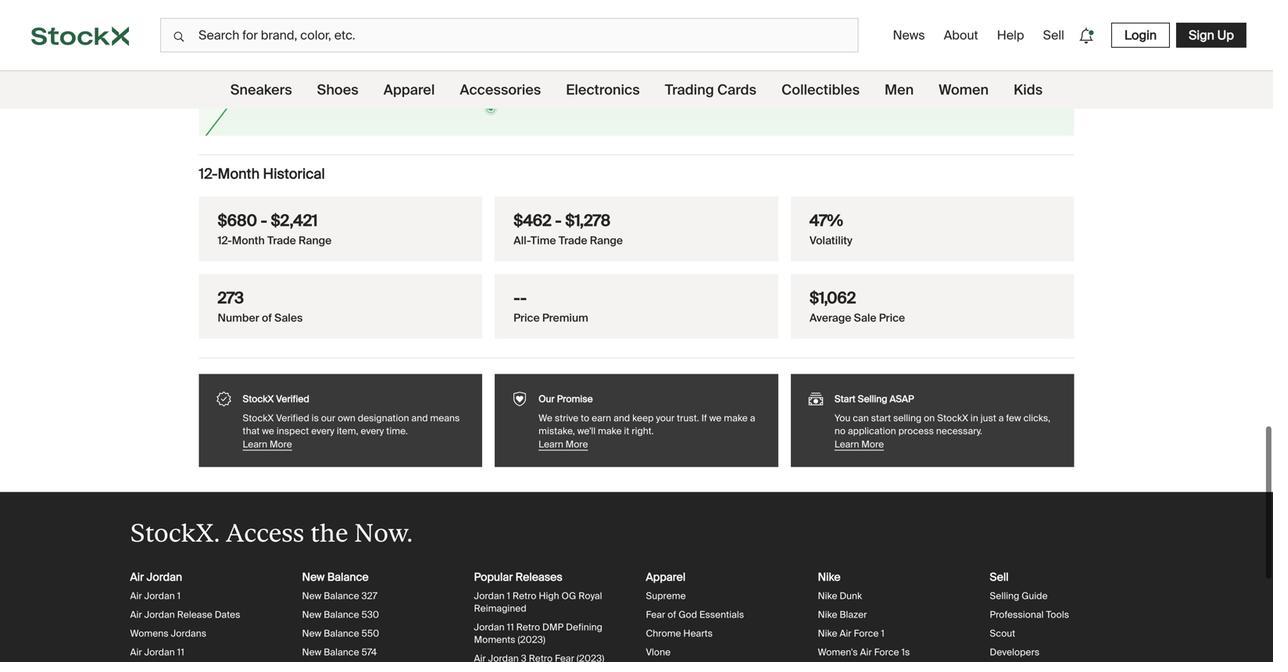 Task type: describe. For each thing, give the bounding box(es) containing it.
notification unread icon image
[[1076, 25, 1098, 47]]

2 new from the top
[[302, 590, 322, 602]]

start selling asap you can start selling on stockx in just a few clicks, no application process necessary. learn more
[[835, 393, 1051, 450]]

a inside our promise we strive to earn and keep your trust. if we make a mistake, we'll make it right. learn more
[[750, 412, 756, 424]]

balance down new balance 530 link
[[324, 627, 359, 640]]

our
[[539, 393, 555, 405]]

start
[[872, 412, 891, 424]]

learn more link for keep
[[539, 437, 763, 452]]

4 nike from the top
[[818, 627, 838, 640]]

0 horizontal spatial sell link
[[990, 570, 1009, 584]]

$680         -          $2,421 12-month trade range
[[218, 211, 332, 248]]

we for if
[[710, 412, 722, 424]]

promise
[[557, 393, 593, 405]]

trust.
[[677, 412, 700, 424]]

developers
[[990, 646, 1040, 658]]

of inside 273 number of sales
[[262, 311, 272, 325]]

balance up new balance 550 link
[[324, 609, 359, 621]]

stockx logo image
[[31, 26, 129, 46]]

learn inside 'stockx verified stockx verified is our own designation and means that we inspect every item, every time. learn more'
[[243, 438, 268, 450]]

0 horizontal spatial apparel link
[[384, 71, 435, 109]]

0 vertical spatial month
[[218, 165, 260, 183]]

og
[[562, 590, 577, 602]]

application
[[848, 425, 897, 437]]

chrome hearts link
[[646, 627, 713, 640]]

strive
[[555, 412, 579, 424]]

1 nike from the top
[[818, 570, 841, 584]]

1 inside air jordan air jordan 1 air jordan release dates womens jordans air jordan 11
[[177, 590, 181, 602]]

apparel supreme fear of god essentials chrome hearts vlone
[[646, 570, 744, 658]]

average
[[810, 311, 852, 325]]

selling for sell
[[990, 590, 1020, 602]]

accessories link
[[460, 71, 541, 109]]

royal
[[579, 590, 602, 602]]

electronics link
[[566, 71, 640, 109]]

1 inside popular releases jordan 1 retro high og royal reimagined jordan 11 retro dmp defining moments (2023)
[[507, 590, 511, 602]]

essentials
[[700, 609, 744, 621]]

2 nike from the top
[[818, 590, 838, 602]]

273 number of sales
[[218, 288, 303, 325]]

selling
[[894, 412, 922, 424]]

supreme link
[[646, 590, 686, 602]]

your
[[656, 412, 675, 424]]

more inside start selling asap you can start selling on stockx in just a few clicks, no application process necessary. learn more
[[862, 438, 884, 450]]

help link
[[991, 21, 1031, 50]]

premium
[[543, 311, 589, 325]]

0 vertical spatial 12-
[[199, 165, 218, 183]]

1 new from the top
[[302, 570, 325, 584]]

nike dunk link
[[818, 590, 863, 602]]

own
[[338, 412, 356, 424]]

jordan down air jordan 1 link
[[144, 609, 175, 621]]

you
[[835, 412, 851, 424]]

new balance 550 link
[[302, 627, 379, 640]]

0 vertical spatial force
[[854, 627, 879, 640]]

dunk
[[840, 590, 863, 602]]

clicks,
[[1024, 412, 1051, 424]]

air jordan 1 link
[[130, 590, 181, 602]]

is
[[312, 412, 319, 424]]

trading
[[665, 81, 714, 99]]

air jordan 11 link
[[130, 646, 184, 658]]

product category switcher element
[[0, 71, 1274, 109]]

release
[[177, 609, 213, 621]]

month inside the $680         -          $2,421 12-month trade range
[[232, 233, 265, 248]]

sell for sell selling guide professional tools scout developers
[[990, 570, 1009, 584]]

accessories
[[460, 81, 541, 99]]

hearts
[[684, 627, 713, 640]]

guide
[[1022, 590, 1048, 602]]

jordan down womens jordans link at the left bottom of page
[[144, 646, 175, 658]]

sell for sell
[[1044, 27, 1065, 43]]

balance up new balance 327 link at the left bottom
[[327, 570, 369, 584]]

sign up button
[[1177, 23, 1247, 48]]

we'll
[[578, 425, 596, 437]]

women
[[939, 81, 989, 99]]

1s
[[902, 646, 910, 658]]

1 vertical spatial force
[[875, 646, 900, 658]]

new balance 327 link
[[302, 590, 378, 602]]

fear of god essentials link
[[646, 609, 744, 621]]

new balance list
[[302, 570, 455, 662]]

chrome
[[646, 627, 681, 640]]

right.
[[632, 425, 654, 437]]

few
[[1007, 412, 1022, 424]]

designation
[[358, 412, 409, 424]]

professional
[[990, 609, 1044, 621]]

$462
[[514, 211, 552, 231]]

necessary.
[[937, 425, 983, 437]]

2 every from the left
[[361, 425, 384, 437]]

price inside $1,062 average sale price
[[879, 311, 906, 325]]

in
[[971, 412, 979, 424]]

about link
[[938, 21, 985, 50]]

trade for $2,421
[[267, 233, 296, 248]]

collectibles link
[[782, 71, 860, 109]]

defining
[[566, 621, 603, 633]]

item,
[[337, 425, 359, 437]]

stockx. access the now.
[[130, 518, 413, 547]]

trading cards
[[665, 81, 757, 99]]

price inside -- price premium
[[514, 311, 540, 325]]

on
[[924, 412, 935, 424]]

stockx inside start selling asap you can start selling on stockx in just a few clicks, no application process necessary. learn more
[[938, 412, 969, 424]]

women link
[[939, 71, 989, 109]]

jordan 1 retro high og royal reimagined link
[[474, 590, 602, 615]]

$1,278
[[566, 211, 611, 231]]

all-
[[514, 233, 531, 248]]

air up womens
[[130, 609, 142, 621]]

no
[[835, 425, 846, 437]]

news
[[893, 27, 926, 43]]

start
[[835, 393, 856, 405]]

number
[[218, 311, 259, 325]]

we for that
[[262, 425, 274, 437]]

(2023)
[[518, 634, 546, 646]]

range for $1,278
[[590, 233, 623, 248]]

login button
[[1112, 23, 1171, 48]]

jordan up the reimagined
[[474, 590, 505, 602]]

air down air jordan link
[[130, 590, 142, 602]]

reimagined
[[474, 602, 527, 615]]

kids
[[1014, 81, 1043, 99]]

high
[[539, 590, 560, 602]]

1 horizontal spatial sell link
[[1037, 21, 1071, 50]]

jordan down air jordan link
[[144, 590, 175, 602]]

women's
[[818, 646, 858, 658]]

5 new from the top
[[302, 646, 322, 658]]

new balance new balance 327 new balance 530 new balance 550 new balance 574
[[302, 570, 379, 658]]



Task type: vqa. For each thing, say whether or not it's contained in the screenshot.


Task type: locate. For each thing, give the bounding box(es) containing it.
1 horizontal spatial sell
[[1044, 27, 1065, 43]]

jordan up moments
[[474, 621, 505, 633]]

inspect
[[277, 425, 309, 437]]

of left god
[[668, 609, 677, 621]]

0 horizontal spatial sell
[[990, 570, 1009, 584]]

our promise we strive to earn and keep your trust. if we make a mistake, we'll make it right. learn more
[[539, 393, 756, 450]]

2 more from the left
[[566, 438, 588, 450]]

learn more link for on
[[835, 437, 1059, 452]]

popular releases list
[[474, 570, 627, 662]]

sell up the selling guide link
[[990, 570, 1009, 584]]

selling guide link
[[990, 590, 1048, 602]]

it
[[624, 425, 630, 437]]

1 trade from the left
[[267, 233, 296, 248]]

1 horizontal spatial a
[[999, 412, 1004, 424]]

12- up "$680"
[[199, 165, 218, 183]]

that
[[243, 425, 260, 437]]

of left sales
[[262, 311, 272, 325]]

more down application
[[862, 438, 884, 450]]

every down designation
[[361, 425, 384, 437]]

more inside 'stockx verified stockx verified is our own designation and means that we inspect every item, every time. learn more'
[[270, 438, 292, 450]]

retro up (2023)
[[517, 621, 540, 633]]

balance up new balance 530 link
[[324, 590, 359, 602]]

0 vertical spatial sell link
[[1037, 21, 1071, 50]]

men link
[[885, 71, 914, 109]]

sales
[[275, 311, 303, 325]]

1 every from the left
[[311, 425, 335, 437]]

11 up moments
[[507, 621, 514, 633]]

scout link
[[990, 627, 1016, 640]]

0 vertical spatial selling
[[858, 393, 888, 405]]

1 price from the left
[[514, 311, 540, 325]]

12- inside the $680         -          $2,421 12-month trade range
[[218, 233, 232, 248]]

stockx verified stockx verified is our own designation and means that we inspect every item, every time. learn more
[[243, 393, 460, 450]]

balance down new balance 550 link
[[324, 646, 359, 658]]

1 up women's air force 1s link
[[882, 627, 885, 640]]

1 horizontal spatial trade
[[559, 233, 588, 248]]

process
[[899, 425, 934, 437]]

air down nike air force 1 link
[[861, 646, 872, 658]]

1 and from the left
[[412, 412, 428, 424]]

stockx.
[[130, 518, 220, 547]]

range down $2,421
[[299, 233, 332, 248]]

Search... search field
[[160, 18, 859, 52]]

0 horizontal spatial every
[[311, 425, 335, 437]]

of inside apparel supreme fear of god essentials chrome hearts vlone
[[668, 609, 677, 621]]

learn inside our promise we strive to earn and keep your trust. if we make a mistake, we'll make it right. learn more
[[539, 438, 564, 450]]

price right sale
[[879, 311, 906, 325]]

1 horizontal spatial more
[[566, 438, 588, 450]]

we
[[710, 412, 722, 424], [262, 425, 274, 437]]

new down new balance 327 link at the left bottom
[[302, 609, 322, 621]]

apparel for apparel
[[384, 81, 435, 99]]

more down inspect
[[270, 438, 292, 450]]

apparel
[[384, 81, 435, 99], [646, 570, 686, 584]]

sell list
[[990, 570, 1144, 662]]

can
[[853, 412, 869, 424]]

11 inside popular releases jordan 1 retro high og royal reimagined jordan 11 retro dmp defining moments (2023)
[[507, 621, 514, 633]]

up
[[1218, 27, 1235, 43]]

the
[[311, 518, 348, 547]]

0 horizontal spatial learn
[[243, 438, 268, 450]]

if
[[702, 412, 707, 424]]

apparel for apparel supreme fear of god essentials chrome hearts vlone
[[646, 570, 686, 584]]

2 horizontal spatial more
[[862, 438, 884, 450]]

1 vertical spatial make
[[598, 425, 622, 437]]

a left few
[[999, 412, 1004, 424]]

supreme
[[646, 590, 686, 602]]

range inside the $680         -          $2,421 12-month trade range
[[299, 233, 332, 248]]

0 vertical spatial of
[[262, 311, 272, 325]]

sell link up the selling guide link
[[990, 570, 1009, 584]]

1 vertical spatial apparel
[[646, 570, 686, 584]]

1 vertical spatial month
[[232, 233, 265, 248]]

0 horizontal spatial we
[[262, 425, 274, 437]]

trade down $1,278
[[559, 233, 588, 248]]

1 up the reimagined
[[507, 590, 511, 602]]

1 vertical spatial sell
[[990, 570, 1009, 584]]

1 horizontal spatial 11
[[507, 621, 514, 633]]

retro down popular releases link
[[513, 590, 537, 602]]

1 horizontal spatial apparel
[[646, 570, 686, 584]]

1 horizontal spatial learn more link
[[539, 437, 763, 452]]

jordan
[[147, 570, 182, 584], [144, 590, 175, 602], [474, 590, 505, 602], [144, 609, 175, 621], [474, 621, 505, 633], [144, 646, 175, 658]]

0 vertical spatial retro
[[513, 590, 537, 602]]

sign
[[1189, 27, 1215, 43]]

month
[[218, 165, 260, 183], [232, 233, 265, 248]]

blazer
[[840, 609, 868, 621]]

we right if
[[710, 412, 722, 424]]

574
[[362, 646, 377, 658]]

volatility
[[810, 233, 853, 248]]

about
[[944, 27, 979, 43]]

apparel link right shoes
[[384, 71, 435, 109]]

4 new from the top
[[302, 627, 322, 640]]

nike down nike dunk link
[[818, 609, 838, 621]]

popular releases link
[[474, 570, 563, 584]]

dmp
[[543, 621, 564, 633]]

learn inside start selling asap you can start selling on stockx in just a few clicks, no application process necessary. learn more
[[835, 438, 860, 450]]

air jordan list
[[130, 570, 283, 662]]

530
[[362, 609, 379, 621]]

$1,062
[[810, 288, 856, 308]]

we right that
[[262, 425, 274, 437]]

0 vertical spatial verified
[[276, 393, 309, 405]]

jordan 11 retro dmp defining moments (2023) link
[[474, 621, 603, 646]]

1
[[177, 590, 181, 602], [507, 590, 511, 602], [882, 627, 885, 640]]

2 horizontal spatial 1
[[882, 627, 885, 640]]

3 learn more link from the left
[[835, 437, 1059, 452]]

2 range from the left
[[590, 233, 623, 248]]

air jordan link
[[130, 570, 182, 584]]

selling
[[858, 393, 888, 405], [990, 590, 1020, 602]]

a
[[750, 412, 756, 424], [999, 412, 1004, 424]]

2 learn more link from the left
[[539, 437, 763, 452]]

1 horizontal spatial apparel link
[[646, 570, 686, 584]]

range for $2,421
[[299, 233, 332, 248]]

selling inside start selling asap you can start selling on stockx in just a few clicks, no application process necessary. learn more
[[858, 393, 888, 405]]

sell link left notification unread icon
[[1037, 21, 1071, 50]]

we
[[539, 412, 553, 424]]

0 vertical spatial apparel link
[[384, 71, 435, 109]]

nike list
[[818, 570, 972, 662]]

2 a from the left
[[999, 412, 1004, 424]]

we inside our promise we strive to earn and keep your trust. if we make a mistake, we'll make it right. learn more
[[710, 412, 722, 424]]

new up new balance 327 link at the left bottom
[[302, 570, 325, 584]]

force up women's air force 1s link
[[854, 627, 879, 640]]

47% volatility
[[810, 211, 853, 248]]

1 vertical spatial of
[[668, 609, 677, 621]]

learn more link down right.
[[539, 437, 763, 452]]

make
[[724, 412, 748, 424], [598, 425, 622, 437]]

3 nike from the top
[[818, 609, 838, 621]]

0 vertical spatial we
[[710, 412, 722, 424]]

new down new balance 550 link
[[302, 646, 322, 658]]

we inside 'stockx verified stockx verified is our own designation and means that we inspect every item, every time. learn more'
[[262, 425, 274, 437]]

- for $462
[[555, 211, 562, 231]]

1 inside nike nike dunk nike blazer nike air force 1 women's air force 1s
[[882, 627, 885, 640]]

1 vertical spatial verified
[[276, 412, 309, 424]]

0 horizontal spatial a
[[750, 412, 756, 424]]

1 up air jordan release dates link
[[177, 590, 181, 602]]

2 horizontal spatial learn more link
[[835, 437, 1059, 452]]

0 horizontal spatial 11
[[177, 646, 184, 658]]

11 down jordans
[[177, 646, 184, 658]]

0 horizontal spatial more
[[270, 438, 292, 450]]

vlone link
[[646, 646, 671, 658]]

and up it
[[614, 412, 630, 424]]

month up "$680"
[[218, 165, 260, 183]]

womens jordans link
[[130, 627, 206, 640]]

trading cards link
[[665, 71, 757, 109]]

force left 1s
[[875, 646, 900, 658]]

sell inside the sell selling guide professional tools scout developers
[[990, 570, 1009, 584]]

0 vertical spatial 11
[[507, 621, 514, 633]]

apparel link up supreme link
[[646, 570, 686, 584]]

1 horizontal spatial we
[[710, 412, 722, 424]]

0 horizontal spatial 1
[[177, 590, 181, 602]]

12-month historical
[[199, 165, 325, 183]]

asap
[[890, 393, 915, 405]]

nike up nike dunk link
[[818, 570, 841, 584]]

learn more link down necessary. in the bottom right of the page
[[835, 437, 1059, 452]]

electronics
[[566, 81, 640, 99]]

new balance 530 link
[[302, 609, 379, 621]]

- for $680
[[261, 211, 267, 231]]

new up new balance 574 link
[[302, 627, 322, 640]]

more inside our promise we strive to earn and keep your trust. if we make a mistake, we'll make it right. learn more
[[566, 438, 588, 450]]

popular releases jordan 1 retro high og royal reimagined jordan 11 retro dmp defining moments (2023)
[[474, 570, 603, 646]]

our
[[321, 412, 336, 424]]

1 vertical spatial we
[[262, 425, 274, 437]]

2 learn from the left
[[539, 438, 564, 450]]

sneakers
[[230, 81, 292, 99]]

trade for $1,278
[[559, 233, 588, 248]]

earn
[[592, 412, 612, 424]]

1 vertical spatial retro
[[517, 621, 540, 633]]

1 horizontal spatial and
[[614, 412, 630, 424]]

12- down "$680"
[[218, 233, 232, 248]]

and inside 'stockx verified stockx verified is our own designation and means that we inspect every item, every time. learn more'
[[412, 412, 428, 424]]

327
[[362, 590, 378, 602]]

1 a from the left
[[750, 412, 756, 424]]

0 horizontal spatial and
[[412, 412, 428, 424]]

apparel right shoes
[[384, 81, 435, 99]]

learn more link for designation
[[243, 437, 467, 452]]

- inside '$462           -            $1,278 all-time trade range'
[[555, 211, 562, 231]]

air up air jordan 1 link
[[130, 570, 144, 584]]

keep
[[633, 412, 654, 424]]

selling up start
[[858, 393, 888, 405]]

every down the our
[[311, 425, 335, 437]]

shoes
[[317, 81, 359, 99]]

make right if
[[724, 412, 748, 424]]

0 vertical spatial sell
[[1044, 27, 1065, 43]]

to
[[581, 412, 590, 424]]

1 horizontal spatial price
[[879, 311, 906, 325]]

1 horizontal spatial range
[[590, 233, 623, 248]]

3 learn from the left
[[835, 438, 860, 450]]

selling for start
[[858, 393, 888, 405]]

kids link
[[1014, 71, 1043, 109]]

1 vertical spatial 11
[[177, 646, 184, 658]]

2 and from the left
[[614, 412, 630, 424]]

0 vertical spatial make
[[724, 412, 748, 424]]

month down "$680"
[[232, 233, 265, 248]]

1 more from the left
[[270, 438, 292, 450]]

3 new from the top
[[302, 609, 322, 621]]

just
[[981, 412, 997, 424]]

0 horizontal spatial learn more link
[[243, 437, 467, 452]]

2 verified from the top
[[276, 412, 309, 424]]

nike down nike link
[[818, 590, 838, 602]]

apparel inside apparel supreme fear of god essentials chrome hearts vlone
[[646, 570, 686, 584]]

stockx logo link
[[0, 0, 160, 70]]

vlone
[[646, 646, 671, 658]]

1 learn more link from the left
[[243, 437, 467, 452]]

0 horizontal spatial apparel
[[384, 81, 435, 99]]

retro
[[513, 590, 537, 602], [517, 621, 540, 633]]

sell
[[1044, 27, 1065, 43], [990, 570, 1009, 584]]

nike link
[[818, 570, 841, 584]]

sell selling guide professional tools scout developers
[[990, 570, 1070, 658]]

11
[[507, 621, 514, 633], [177, 646, 184, 658]]

air jordan release dates link
[[130, 609, 240, 621]]

2 price from the left
[[879, 311, 906, 325]]

1 horizontal spatial selling
[[990, 590, 1020, 602]]

1 vertical spatial selling
[[990, 590, 1020, 602]]

time.
[[386, 425, 408, 437]]

- inside the $680         -          $2,421 12-month trade range
[[261, 211, 267, 231]]

1 horizontal spatial learn
[[539, 438, 564, 450]]

apparel inside product category switcher element
[[384, 81, 435, 99]]

god
[[679, 609, 698, 621]]

range
[[299, 233, 332, 248], [590, 233, 623, 248]]

new balance link
[[302, 570, 369, 584]]

jordans
[[171, 627, 206, 640]]

11 inside air jordan air jordan 1 air jordan release dates womens jordans air jordan 11
[[177, 646, 184, 658]]

means
[[430, 412, 460, 424]]

0 vertical spatial apparel
[[384, 81, 435, 99]]

nike up women's
[[818, 627, 838, 640]]

1 vertical spatial apparel link
[[646, 570, 686, 584]]

stockx
[[243, 393, 274, 405], [243, 412, 274, 424], [938, 412, 969, 424]]

more down we'll
[[566, 438, 588, 450]]

developers link
[[990, 646, 1040, 658]]

1 horizontal spatial make
[[724, 412, 748, 424]]

0 horizontal spatial selling
[[858, 393, 888, 405]]

apparel list
[[646, 570, 800, 662]]

and left means
[[412, 412, 428, 424]]

time
[[531, 233, 556, 248]]

- for -
[[520, 288, 527, 308]]

range down $1,278
[[590, 233, 623, 248]]

access
[[226, 518, 305, 547]]

and inside our promise we strive to earn and keep your trust. if we make a mistake, we'll make it right. learn more
[[614, 412, 630, 424]]

273
[[218, 288, 244, 308]]

1 range from the left
[[299, 233, 332, 248]]

2 trade from the left
[[559, 233, 588, 248]]

news link
[[887, 21, 932, 50]]

1 vertical spatial sell link
[[990, 570, 1009, 584]]

new down new balance link
[[302, 590, 322, 602]]

jordan up air jordan 1 link
[[147, 570, 182, 584]]

1 verified from the top
[[276, 393, 309, 405]]

learn down mistake,
[[539, 438, 564, 450]]

0 horizontal spatial trade
[[267, 233, 296, 248]]

trade inside '$462           -            $1,278 all-time trade range'
[[559, 233, 588, 248]]

1 learn from the left
[[243, 438, 268, 450]]

2 horizontal spatial learn
[[835, 438, 860, 450]]

apparel up supreme link
[[646, 570, 686, 584]]

price left the premium
[[514, 311, 540, 325]]

1 horizontal spatial of
[[668, 609, 677, 621]]

a inside start selling asap you can start selling on stockx in just a few clicks, no application process necessary. learn more
[[999, 412, 1004, 424]]

1 horizontal spatial every
[[361, 425, 384, 437]]

sell left notification unread icon
[[1044, 27, 1065, 43]]

learn more link down item,
[[243, 437, 467, 452]]

0 horizontal spatial price
[[514, 311, 540, 325]]

learn down that
[[243, 438, 268, 450]]

popular
[[474, 570, 513, 584]]

air down "nike blazer" link
[[840, 627, 852, 640]]

3 more from the left
[[862, 438, 884, 450]]

1 horizontal spatial 1
[[507, 590, 511, 602]]

verified
[[276, 393, 309, 405], [276, 412, 309, 424]]

0 horizontal spatial range
[[299, 233, 332, 248]]

1 vertical spatial 12-
[[218, 233, 232, 248]]

learn down no
[[835, 438, 860, 450]]

trade inside the $680         -          $2,421 12-month trade range
[[267, 233, 296, 248]]

help
[[998, 27, 1025, 43]]

and
[[412, 412, 428, 424], [614, 412, 630, 424]]

trade down $2,421
[[267, 233, 296, 248]]

air down womens
[[130, 646, 142, 658]]

0 horizontal spatial of
[[262, 311, 272, 325]]

selling up professional
[[990, 590, 1020, 602]]

a right if
[[750, 412, 756, 424]]

selling inside the sell selling guide professional tools scout developers
[[990, 590, 1020, 602]]

0 horizontal spatial make
[[598, 425, 622, 437]]

make down earn
[[598, 425, 622, 437]]

professional tools link
[[990, 609, 1070, 621]]

range inside '$462           -            $1,278 all-time trade range'
[[590, 233, 623, 248]]



